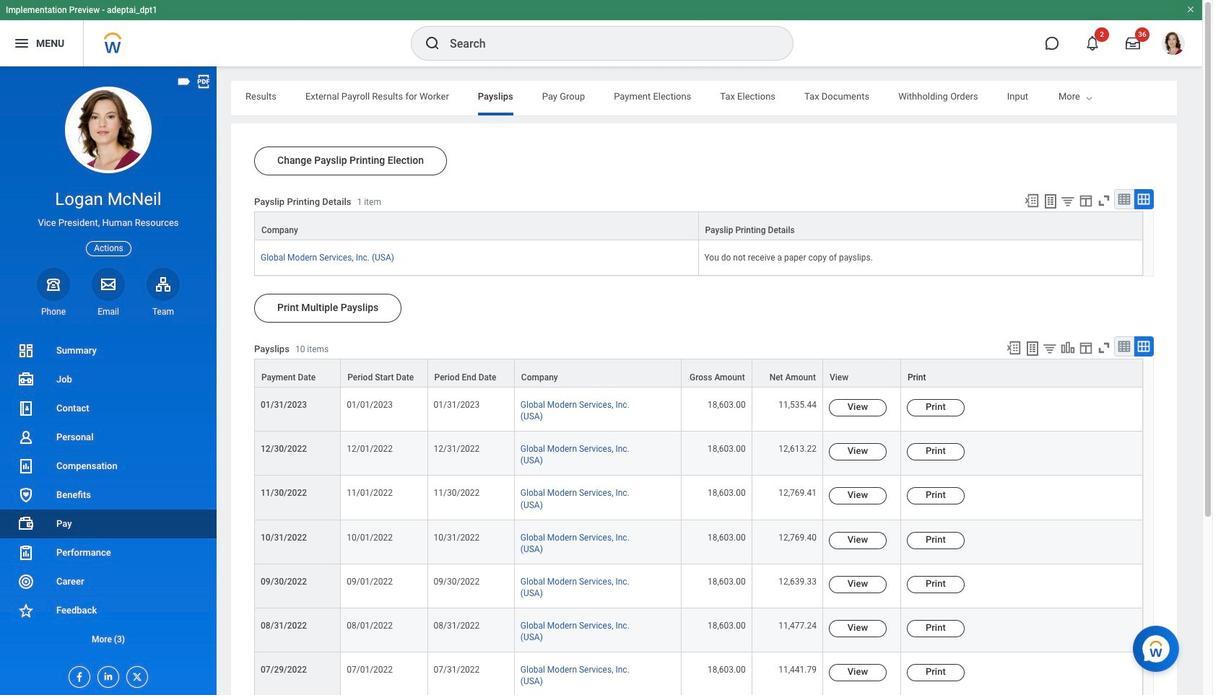 Task type: vqa. For each thing, say whether or not it's contained in the screenshot.
linkedin "icon"
yes



Task type: describe. For each thing, give the bounding box(es) containing it.
export to worksheets image for the select to filter grid data icon associated with click to view/edit grid preferences image
[[1042, 193, 1060, 210]]

personal image
[[17, 429, 35, 446]]

expand table image for 1st table image from the bottom
[[1137, 340, 1152, 354]]

phone logan mcneil element
[[37, 306, 70, 318]]

summary image
[[17, 342, 35, 360]]

compensation image
[[17, 458, 35, 475]]

export to worksheets image for view worker - expand/collapse chart image's the select to filter grid data icon
[[1024, 340, 1042, 358]]

fullscreen image
[[1097, 340, 1113, 356]]

performance image
[[17, 545, 35, 562]]

x image
[[127, 668, 143, 683]]

career image
[[17, 574, 35, 591]]

view team image
[[155, 276, 172, 293]]

4 row from the top
[[254, 388, 1144, 432]]

click to view/edit grid preferences image
[[1079, 340, 1094, 356]]

profile logan mcneil image
[[1162, 32, 1186, 58]]

justify image
[[13, 35, 30, 52]]

close environment banner image
[[1187, 5, 1196, 14]]

inbox large image
[[1126, 36, 1141, 51]]



Task type: locate. For each thing, give the bounding box(es) containing it.
0 horizontal spatial export to worksheets image
[[1024, 340, 1042, 358]]

fullscreen image
[[1097, 193, 1113, 209]]

5 row from the top
[[254, 432, 1144, 476]]

view worker - expand/collapse chart image
[[1061, 340, 1076, 356]]

expand table image
[[1137, 192, 1152, 207], [1137, 340, 1152, 354]]

notifications large image
[[1086, 36, 1100, 51]]

0 horizontal spatial export to excel image
[[1006, 340, 1022, 356]]

0 vertical spatial export to worksheets image
[[1042, 193, 1060, 210]]

1 horizontal spatial export to worksheets image
[[1042, 193, 1060, 210]]

tag image
[[176, 74, 192, 90]]

toolbar for first row
[[1018, 189, 1154, 212]]

phone image
[[43, 276, 64, 293]]

expand table image right fullscreen icon
[[1137, 340, 1152, 354]]

0 vertical spatial expand table image
[[1137, 192, 1152, 207]]

1 vertical spatial export to worksheets image
[[1024, 340, 1042, 358]]

toolbar
[[1018, 189, 1154, 212], [1000, 337, 1154, 359]]

export to excel image left view worker - expand/collapse chart image
[[1006, 340, 1022, 356]]

select to filter grid data image for view worker - expand/collapse chart image
[[1042, 341, 1058, 356]]

10 row from the top
[[254, 653, 1144, 696]]

2 row from the top
[[254, 241, 1144, 276]]

feedback image
[[17, 602, 35, 620]]

export to excel image for the select to filter grid data icon associated with click to view/edit grid preferences image
[[1024, 193, 1040, 209]]

2 expand table image from the top
[[1137, 340, 1152, 354]]

0 vertical spatial select to filter grid data image
[[1061, 194, 1076, 209]]

export to worksheets image left view worker - expand/collapse chart image
[[1024, 340, 1042, 358]]

1 row from the top
[[254, 212, 1144, 241]]

select to filter grid data image
[[1061, 194, 1076, 209], [1042, 341, 1058, 356]]

linkedin image
[[98, 668, 114, 683]]

1 vertical spatial table image
[[1118, 340, 1132, 354]]

Search Workday  search field
[[450, 27, 764, 59]]

table image right fullscreen icon
[[1118, 340, 1132, 354]]

team logan mcneil element
[[147, 306, 180, 318]]

select to filter grid data image left view worker - expand/collapse chart image
[[1042, 341, 1058, 356]]

export to worksheets image left click to view/edit grid preferences image
[[1042, 193, 1060, 210]]

1 table image from the top
[[1118, 192, 1132, 207]]

1 vertical spatial export to excel image
[[1006, 340, 1022, 356]]

export to excel image left click to view/edit grid preferences image
[[1024, 193, 1040, 209]]

email logan mcneil element
[[92, 306, 125, 318]]

list
[[0, 337, 217, 655]]

mail image
[[100, 276, 117, 293]]

export to worksheets image
[[1042, 193, 1060, 210], [1024, 340, 1042, 358]]

pay image
[[17, 516, 35, 533]]

1 horizontal spatial select to filter grid data image
[[1061, 194, 1076, 209]]

0 horizontal spatial select to filter grid data image
[[1042, 341, 1058, 356]]

9 row from the top
[[254, 609, 1144, 653]]

table image
[[1118, 192, 1132, 207], [1118, 340, 1132, 354]]

0 vertical spatial table image
[[1118, 192, 1132, 207]]

search image
[[424, 35, 441, 52]]

banner
[[0, 0, 1203, 66]]

select to filter grid data image left click to view/edit grid preferences image
[[1061, 194, 1076, 209]]

tab list
[[231, 81, 1214, 116]]

view printable version (pdf) image
[[196, 74, 212, 90]]

expand table image right fullscreen image
[[1137, 192, 1152, 207]]

3 row from the top
[[254, 359, 1144, 388]]

job image
[[17, 371, 35, 389]]

1 vertical spatial expand table image
[[1137, 340, 1152, 354]]

row
[[254, 212, 1144, 241], [254, 241, 1144, 276], [254, 359, 1144, 388], [254, 388, 1144, 432], [254, 432, 1144, 476], [254, 476, 1144, 521], [254, 521, 1144, 565], [254, 565, 1144, 609], [254, 609, 1144, 653], [254, 653, 1144, 696]]

7 row from the top
[[254, 521, 1144, 565]]

navigation pane region
[[0, 66, 217, 696]]

benefits image
[[17, 487, 35, 504]]

2 table image from the top
[[1118, 340, 1132, 354]]

1 vertical spatial select to filter grid data image
[[1042, 341, 1058, 356]]

0 vertical spatial toolbar
[[1018, 189, 1154, 212]]

8 row from the top
[[254, 565, 1144, 609]]

6 row from the top
[[254, 476, 1144, 521]]

1 horizontal spatial export to excel image
[[1024, 193, 1040, 209]]

toolbar for third row
[[1000, 337, 1154, 359]]

export to excel image for view worker - expand/collapse chart image's the select to filter grid data icon
[[1006, 340, 1022, 356]]

1 vertical spatial toolbar
[[1000, 337, 1154, 359]]

contact image
[[17, 400, 35, 418]]

table image right fullscreen image
[[1118, 192, 1132, 207]]

0 vertical spatial export to excel image
[[1024, 193, 1040, 209]]

facebook image
[[69, 668, 85, 683]]

select to filter grid data image for click to view/edit grid preferences image
[[1061, 194, 1076, 209]]

expand table image for second table image from the bottom
[[1137, 192, 1152, 207]]

1 expand table image from the top
[[1137, 192, 1152, 207]]

click to view/edit grid preferences image
[[1079, 193, 1094, 209]]

export to excel image
[[1024, 193, 1040, 209], [1006, 340, 1022, 356]]



